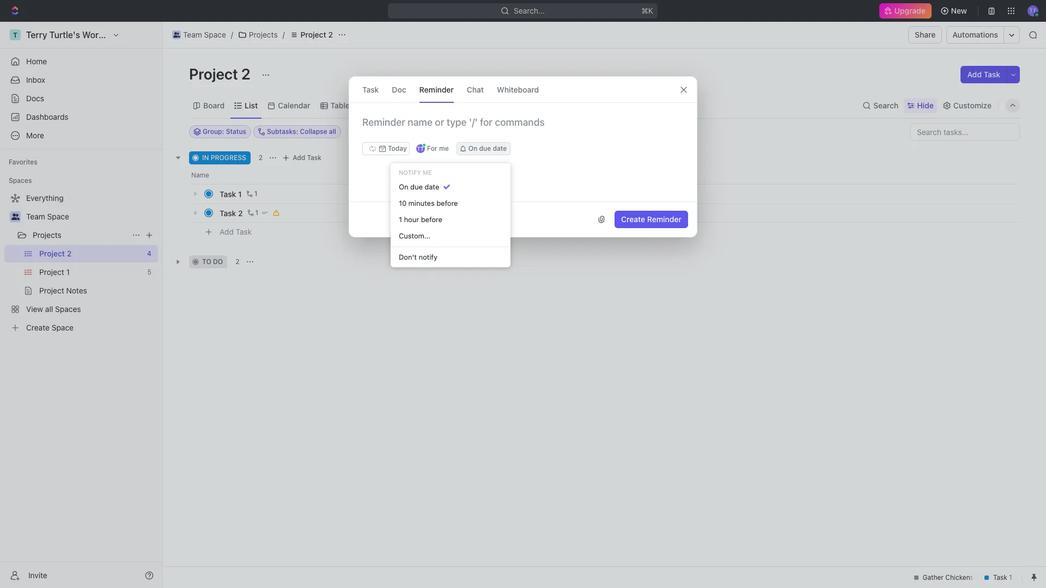Task type: describe. For each thing, give the bounding box(es) containing it.
1 button for 1
[[244, 189, 259, 200]]

Search tasks... text field
[[911, 124, 1020, 140]]

docs link
[[4, 90, 158, 107]]

calendar link
[[276, 98, 311, 113]]

assignees
[[454, 128, 487, 136]]

1 left hour
[[399, 215, 402, 224]]

to
[[202, 258, 211, 266]]

list link
[[243, 98, 258, 113]]

user group image
[[11, 214, 19, 220]]

whiteboard
[[497, 85, 539, 94]]

me
[[423, 169, 432, 176]]

projects inside "tree"
[[33, 231, 61, 240]]

chat
[[467, 85, 484, 94]]

inbox
[[26, 75, 45, 85]]

favorites
[[9, 158, 37, 166]]

on due date button
[[457, 142, 511, 155]]

notify
[[399, 169, 421, 176]]

1 horizontal spatial team space
[[183, 30, 226, 39]]

dashboards link
[[4, 108, 158, 126]]

automations
[[953, 30, 999, 39]]

0 vertical spatial add task button
[[961, 66, 1008, 83]]

10
[[399, 199, 407, 207]]

due inside dropdown button
[[479, 144, 491, 153]]

tree inside sidebar "navigation"
[[4, 190, 158, 337]]

table
[[331, 101, 350, 110]]

task 2
[[220, 209, 243, 218]]

1 horizontal spatial team space link
[[170, 28, 229, 41]]

in
[[202, 154, 209, 162]]

new button
[[936, 2, 974, 20]]

add task for the add task button to the top
[[968, 70, 1001, 79]]

0 horizontal spatial project 2
[[189, 65, 254, 83]]

1 horizontal spatial add
[[293, 154, 305, 162]]

to do
[[202, 258, 223, 266]]

customize
[[954, 101, 992, 110]]

task button
[[363, 77, 379, 102]]

2 / from the left
[[283, 30, 285, 39]]

reminder inside create reminder button
[[648, 215, 682, 224]]

progress
[[211, 154, 246, 162]]

task 1
[[220, 189, 242, 199]]

search button
[[860, 98, 902, 113]]

space inside "tree"
[[47, 212, 69, 221]]

1 horizontal spatial projects
[[249, 30, 278, 39]]

add for the add task button to the top
[[968, 70, 982, 79]]

team space inside "tree"
[[26, 212, 69, 221]]

0 horizontal spatial project
[[189, 65, 238, 83]]

upgrade link
[[880, 3, 932, 19]]

hour
[[404, 215, 419, 224]]

in progress
[[202, 154, 246, 162]]

1 horizontal spatial project
[[301, 30, 326, 39]]

0 vertical spatial projects link
[[235, 28, 281, 41]]

0 vertical spatial space
[[204, 30, 226, 39]]

share button
[[909, 26, 943, 44]]

home
[[26, 57, 47, 66]]

Reminder na﻿me or type '/' for commands text field
[[349, 116, 697, 142]]

favorites button
[[4, 156, 42, 169]]

project 2 link
[[287, 28, 336, 41]]

gantt
[[370, 101, 390, 110]]

board
[[203, 101, 225, 110]]

hide
[[918, 101, 934, 110]]

assignees button
[[441, 125, 492, 138]]

minutes
[[409, 199, 435, 207]]

share
[[915, 30, 936, 39]]

user group image
[[173, 32, 180, 38]]

sidebar navigation
[[0, 22, 163, 589]]

search
[[874, 101, 899, 110]]

dashboards
[[26, 112, 68, 122]]



Task type: vqa. For each thing, say whether or not it's contained in the screenshot.
Team Space, , element
no



Task type: locate. For each thing, give the bounding box(es) containing it.
space
[[204, 30, 226, 39], [47, 212, 69, 221]]

0 vertical spatial team space
[[183, 30, 226, 39]]

hide button
[[905, 98, 938, 113]]

add task button down calendar link at the left top
[[280, 152, 326, 165]]

on due date
[[469, 144, 507, 153], [399, 182, 440, 191]]

1 right task 1
[[254, 190, 258, 198]]

1 / from the left
[[231, 30, 233, 39]]

before for 1 hour before
[[421, 215, 443, 224]]

new
[[952, 6, 968, 15]]

0 vertical spatial team
[[183, 30, 202, 39]]

1 vertical spatial project
[[189, 65, 238, 83]]

0 horizontal spatial date
[[425, 182, 440, 191]]

due
[[479, 144, 491, 153], [411, 182, 423, 191]]

add task up customize
[[968, 70, 1001, 79]]

1 vertical spatial team space
[[26, 212, 69, 221]]

before down 10 minutes before
[[421, 215, 443, 224]]

/
[[231, 30, 233, 39], [283, 30, 285, 39]]

1 vertical spatial add
[[293, 154, 305, 162]]

docs
[[26, 94, 44, 103]]

2 vertical spatial add task button
[[215, 226, 256, 239]]

⌘k
[[642, 6, 654, 15]]

table link
[[329, 98, 350, 113]]

0 vertical spatial reminder
[[420, 85, 454, 94]]

on due date down notify me
[[399, 182, 440, 191]]

create
[[622, 215, 646, 224]]

10 minutes before
[[399, 199, 458, 207]]

create reminder button
[[615, 211, 689, 228]]

1 button
[[244, 189, 259, 200], [245, 208, 260, 219]]

1 right task 2
[[255, 209, 259, 217]]

invite
[[28, 571, 47, 580]]

board link
[[201, 98, 225, 113]]

team space
[[183, 30, 226, 39], [26, 212, 69, 221]]

0 horizontal spatial add
[[220, 227, 234, 236]]

team space right user group image
[[26, 212, 69, 221]]

doc button
[[392, 77, 407, 102]]

0 horizontal spatial due
[[411, 182, 423, 191]]

1 vertical spatial on due date
[[399, 182, 440, 191]]

team right user group icon
[[183, 30, 202, 39]]

add task down task 2
[[220, 227, 252, 236]]

reminder right create
[[648, 215, 682, 224]]

0 vertical spatial on due date
[[469, 144, 507, 153]]

tree
[[4, 190, 158, 337]]

add task button up customize
[[961, 66, 1008, 83]]

add task
[[968, 70, 1001, 79], [293, 154, 322, 162], [220, 227, 252, 236]]

1 vertical spatial on
[[399, 182, 409, 191]]

add down calendar link at the left top
[[293, 154, 305, 162]]

whiteboard button
[[497, 77, 539, 102]]

don't
[[399, 253, 417, 262]]

space right user group icon
[[204, 30, 226, 39]]

space right user group image
[[47, 212, 69, 221]]

1 horizontal spatial add task button
[[280, 152, 326, 165]]

2 horizontal spatial add task button
[[961, 66, 1008, 83]]

0 horizontal spatial reminder
[[420, 85, 454, 94]]

1 horizontal spatial project 2
[[301, 30, 333, 39]]

reminder
[[420, 85, 454, 94], [648, 215, 682, 224]]

spaces
[[9, 177, 32, 185]]

1 vertical spatial team
[[26, 212, 45, 221]]

1 hour before
[[399, 215, 443, 224]]

add up customize
[[968, 70, 982, 79]]

create reminder
[[622, 215, 682, 224]]

project 2 inside project 2 link
[[301, 30, 333, 39]]

1 horizontal spatial projects link
[[235, 28, 281, 41]]

reminder button
[[420, 77, 454, 102]]

team right user group image
[[26, 212, 45, 221]]

2
[[328, 30, 333, 39], [241, 65, 251, 83], [259, 154, 263, 162], [238, 209, 243, 218], [236, 258, 240, 266]]

1 vertical spatial reminder
[[648, 215, 682, 224]]

don't notify
[[399, 253, 438, 262]]

on down assignees
[[469, 144, 478, 153]]

add task button down task 2
[[215, 226, 256, 239]]

0 horizontal spatial on
[[399, 182, 409, 191]]

0 vertical spatial on
[[469, 144, 478, 153]]

inbox link
[[4, 71, 158, 89]]

dialog
[[349, 76, 698, 238]]

automations button
[[948, 27, 1004, 43]]

0 vertical spatial date
[[493, 144, 507, 153]]

date
[[493, 144, 507, 153], [425, 182, 440, 191]]

1 horizontal spatial date
[[493, 144, 507, 153]]

project 2
[[301, 30, 333, 39], [189, 65, 254, 83]]

2 vertical spatial add task
[[220, 227, 252, 236]]

doc
[[392, 85, 407, 94]]

0 horizontal spatial space
[[47, 212, 69, 221]]

0 horizontal spatial projects
[[33, 231, 61, 240]]

calendar
[[278, 101, 311, 110]]

1 button for 2
[[245, 208, 260, 219]]

0 vertical spatial team space link
[[170, 28, 229, 41]]

2 inside project 2 link
[[328, 30, 333, 39]]

add down task 2
[[220, 227, 234, 236]]

2 horizontal spatial add task
[[968, 70, 1001, 79]]

notify me
[[399, 169, 432, 176]]

reminder right doc
[[420, 85, 454, 94]]

0 horizontal spatial team
[[26, 212, 45, 221]]

1 vertical spatial project 2
[[189, 65, 254, 83]]

1 vertical spatial projects link
[[33, 227, 128, 244]]

gantt link
[[368, 98, 390, 113]]

1 horizontal spatial reminder
[[648, 215, 682, 224]]

due down assignees
[[479, 144, 491, 153]]

before right minutes
[[437, 199, 458, 207]]

add
[[968, 70, 982, 79], [293, 154, 305, 162], [220, 227, 234, 236]]

list
[[245, 101, 258, 110]]

date down me
[[425, 182, 440, 191]]

home link
[[4, 53, 158, 70]]

0 horizontal spatial team space
[[26, 212, 69, 221]]

1 vertical spatial space
[[47, 212, 69, 221]]

add task down the calendar
[[293, 154, 322, 162]]

add task button
[[961, 66, 1008, 83], [280, 152, 326, 165], [215, 226, 256, 239]]

projects link
[[235, 28, 281, 41], [33, 227, 128, 244]]

1 vertical spatial add task button
[[280, 152, 326, 165]]

0 vertical spatial due
[[479, 144, 491, 153]]

add task for the bottom the add task button
[[220, 227, 252, 236]]

on down notify
[[399, 182, 409, 191]]

before for 10 minutes before
[[437, 199, 458, 207]]

project
[[301, 30, 326, 39], [189, 65, 238, 83]]

0 vertical spatial before
[[437, 199, 458, 207]]

1 vertical spatial team space link
[[26, 208, 156, 226]]

task
[[984, 70, 1001, 79], [363, 85, 379, 94], [307, 154, 322, 162], [220, 189, 236, 199], [220, 209, 236, 218], [236, 227, 252, 236]]

0 horizontal spatial on due date
[[399, 182, 440, 191]]

0 vertical spatial project
[[301, 30, 326, 39]]

1 horizontal spatial on
[[469, 144, 478, 153]]

team
[[183, 30, 202, 39], [26, 212, 45, 221]]

on due date inside dropdown button
[[469, 144, 507, 153]]

1 up task 2
[[238, 189, 242, 199]]

on
[[469, 144, 478, 153], [399, 182, 409, 191]]

due down notify me
[[411, 182, 423, 191]]

team space link inside "tree"
[[26, 208, 156, 226]]

search...
[[514, 6, 545, 15]]

0 horizontal spatial /
[[231, 30, 233, 39]]

0 horizontal spatial team space link
[[26, 208, 156, 226]]

1 vertical spatial add task
[[293, 154, 322, 162]]

tree containing team space
[[4, 190, 158, 337]]

1 vertical spatial 1 button
[[245, 208, 260, 219]]

0 vertical spatial add
[[968, 70, 982, 79]]

on due date down assignees
[[469, 144, 507, 153]]

1 horizontal spatial team
[[183, 30, 202, 39]]

1
[[238, 189, 242, 199], [254, 190, 258, 198], [255, 209, 259, 217], [399, 215, 402, 224]]

notify
[[419, 253, 438, 262]]

0 horizontal spatial add task
[[220, 227, 252, 236]]

custom...
[[399, 231, 431, 240]]

1 button right task 2
[[245, 208, 260, 219]]

chat button
[[467, 77, 484, 102]]

0 vertical spatial project 2
[[301, 30, 333, 39]]

do
[[213, 258, 223, 266]]

projects
[[249, 30, 278, 39], [33, 231, 61, 240]]

1 vertical spatial projects
[[33, 231, 61, 240]]

team inside "tree"
[[26, 212, 45, 221]]

1 horizontal spatial /
[[283, 30, 285, 39]]

team space link
[[170, 28, 229, 41], [26, 208, 156, 226]]

0 vertical spatial add task
[[968, 70, 1001, 79]]

1 vertical spatial before
[[421, 215, 443, 224]]

customize button
[[940, 98, 996, 113]]

1 horizontal spatial add task
[[293, 154, 322, 162]]

1 vertical spatial due
[[411, 182, 423, 191]]

1 horizontal spatial on due date
[[469, 144, 507, 153]]

2 horizontal spatial add
[[968, 70, 982, 79]]

2 vertical spatial add
[[220, 227, 234, 236]]

add for the bottom the add task button
[[220, 227, 234, 236]]

date down reminder na﻿me or type '/' for commands text field
[[493, 144, 507, 153]]

1 vertical spatial date
[[425, 182, 440, 191]]

1 horizontal spatial due
[[479, 144, 491, 153]]

dialog containing task
[[349, 76, 698, 238]]

0 vertical spatial projects
[[249, 30, 278, 39]]

0 vertical spatial 1 button
[[244, 189, 259, 200]]

on inside on due date dropdown button
[[469, 144, 478, 153]]

date inside dropdown button
[[493, 144, 507, 153]]

0 horizontal spatial add task button
[[215, 226, 256, 239]]

1 horizontal spatial space
[[204, 30, 226, 39]]

team space right user group icon
[[183, 30, 226, 39]]

upgrade
[[895, 6, 927, 15]]

before
[[437, 199, 458, 207], [421, 215, 443, 224]]

1 button right task 1
[[244, 189, 259, 200]]

0 horizontal spatial projects link
[[33, 227, 128, 244]]



